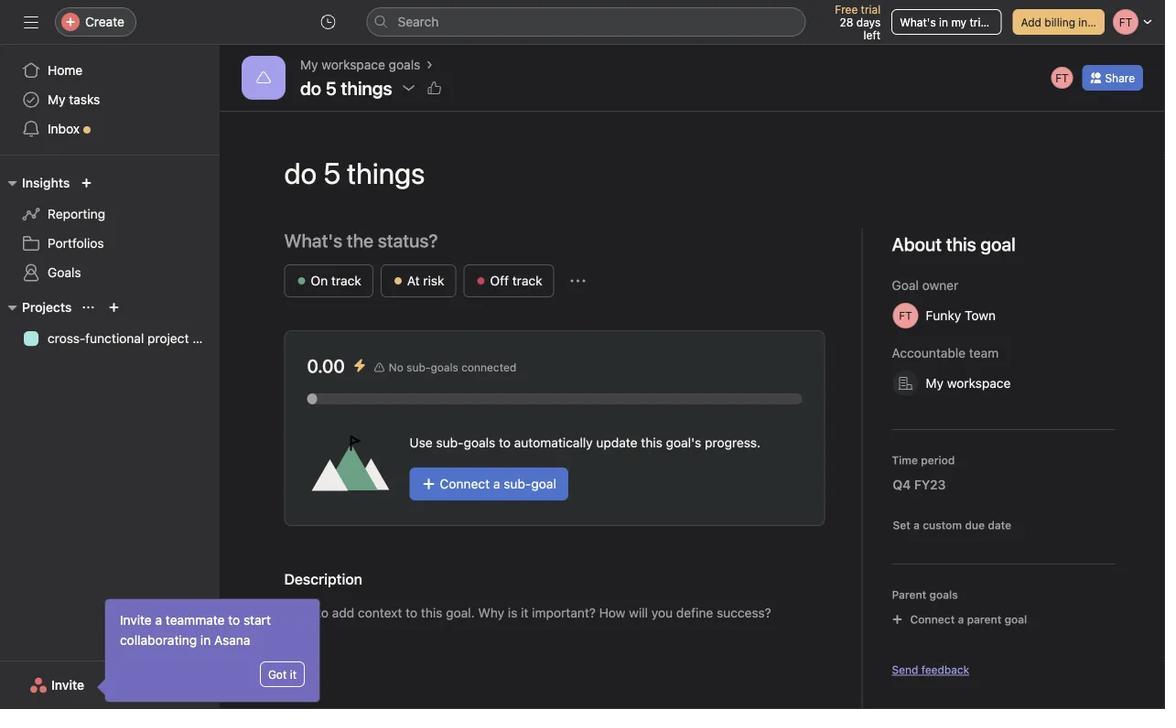 Task type: describe. For each thing, give the bounding box(es) containing it.
cross-
[[48, 331, 85, 346]]

at risk button
[[381, 265, 456, 298]]

hide sidebar image
[[24, 15, 38, 29]]

connect for connect a sub-goal
[[440, 477, 490, 492]]

what's in my trial? button
[[892, 9, 1002, 35]]

left
[[864, 28, 881, 41]]

search button
[[367, 7, 806, 37]]

owner
[[923, 278, 959, 293]]

about this goal
[[892, 233, 1016, 255]]

send
[[892, 664, 919, 677]]

funky town
[[926, 308, 996, 323]]

automatically
[[514, 435, 593, 450]]

new image
[[81, 178, 92, 189]]

create
[[85, 14, 124, 29]]

this goal
[[946, 233, 1016, 255]]

share button
[[1083, 65, 1144, 91]]

on track button
[[284, 265, 373, 298]]

goal
[[892, 278, 919, 293]]

description
[[284, 571, 363, 588]]

ft button
[[1050, 65, 1075, 91]]

portfolios
[[48, 236, 104, 251]]

off
[[490, 273, 509, 288]]

28
[[840, 16, 854, 28]]

what's the status?
[[284, 230, 438, 251]]

goals for use sub-goals to automatically update this goal's progress.
[[464, 435, 496, 450]]

Goal name text field
[[270, 140, 1116, 206]]

risk
[[423, 273, 445, 288]]

connect for connect a parent goal
[[911, 613, 955, 626]]

my workspace goals link
[[300, 55, 421, 75]]

functional
[[85, 331, 144, 346]]

q4 fy23
[[893, 477, 946, 493]]

inbox
[[48, 121, 80, 136]]

sub- inside button
[[504, 477, 531, 492]]

this
[[641, 435, 663, 450]]

sub- for use
[[436, 435, 464, 450]]

got
[[268, 668, 287, 681]]

parent
[[967, 613, 1002, 626]]

workspace for my workspace
[[947, 376, 1011, 391]]

off track button
[[464, 265, 554, 298]]

no
[[389, 361, 404, 374]]

time
[[892, 454, 918, 467]]

what's for what's the status?
[[284, 230, 343, 251]]

free trial 28 days left
[[835, 3, 881, 41]]

0 likes. click to like this task image
[[427, 81, 442, 95]]

what's in my trial?
[[900, 16, 995, 28]]

set a custom due date button
[[889, 516, 1016, 535]]

track for on track
[[331, 273, 361, 288]]

show options, current sort, top image
[[83, 302, 94, 313]]

my workspace
[[926, 376, 1011, 391]]

trial?
[[970, 16, 995, 28]]

my for my workspace goals
[[300, 57, 318, 72]]

it
[[290, 668, 297, 681]]

info
[[1079, 16, 1098, 28]]

create button
[[55, 7, 136, 37]]

off track
[[490, 273, 543, 288]]

inbox link
[[11, 114, 209, 144]]

add billing info
[[1021, 16, 1098, 28]]

teammate
[[166, 613, 225, 628]]

set
[[893, 519, 911, 532]]

workspace for my workspace goals
[[322, 57, 385, 72]]

at risk
[[407, 273, 445, 288]]

asana
[[214, 633, 250, 648]]

goals
[[48, 265, 81, 280]]

projects element
[[0, 291, 220, 357]]

free
[[835, 3, 858, 16]]

search list box
[[367, 7, 806, 37]]

my workspace goals
[[300, 57, 421, 72]]

goals up 'connect a parent goal' button
[[930, 589, 958, 602]]

a for custom
[[914, 519, 920, 532]]

invite for invite a teammate to start collaborating in asana got it
[[120, 613, 152, 628]]

goals for my workspace goals
[[389, 57, 421, 72]]

a for teammate
[[155, 613, 162, 628]]

use sub-goals to automatically update this goal's progress.
[[410, 435, 761, 450]]

new project or portfolio image
[[108, 302, 119, 313]]

fy23
[[915, 477, 946, 493]]

set a custom due date
[[893, 519, 1012, 532]]

parent
[[892, 589, 927, 602]]

reporting
[[48, 206, 105, 222]]

funky
[[926, 308, 962, 323]]

my for my workspace
[[926, 376, 944, 391]]

goal's
[[666, 435, 702, 450]]

connect a parent goal button
[[884, 607, 1036, 633]]

my tasks link
[[11, 85, 209, 114]]

home
[[48, 63, 83, 78]]

q4 fy23 button
[[881, 469, 976, 502]]



Task type: vqa. For each thing, say whether or not it's contained in the screenshot.
sub- to the middle
yes



Task type: locate. For each thing, give the bounding box(es) containing it.
1 vertical spatial sub-
[[436, 435, 464, 450]]

0 horizontal spatial sub-
[[407, 361, 431, 374]]

2 horizontal spatial my
[[926, 376, 944, 391]]

to inside invite a teammate to start collaborating in asana got it
[[228, 613, 240, 628]]

progress.
[[705, 435, 761, 450]]

history image
[[321, 15, 336, 29]]

2 vertical spatial my
[[926, 376, 944, 391]]

insights element
[[0, 167, 220, 291]]

0 horizontal spatial to
[[228, 613, 240, 628]]

track inside the on track button
[[331, 273, 361, 288]]

plan
[[193, 331, 218, 346]]

to up connect a sub-goal
[[499, 435, 511, 450]]

goal owner
[[892, 278, 959, 293]]

add billing info button
[[1013, 9, 1105, 35]]

insights
[[22, 175, 70, 190]]

goals left connected
[[431, 361, 459, 374]]

a for parent
[[958, 613, 964, 626]]

track right on
[[331, 273, 361, 288]]

connect a sub-goal
[[440, 477, 557, 492]]

sub- for no
[[407, 361, 431, 374]]

0 horizontal spatial my
[[48, 92, 65, 107]]

parent goals
[[892, 589, 958, 602]]

share
[[1105, 71, 1135, 84]]

to
[[499, 435, 511, 450], [228, 613, 240, 628]]

on track
[[311, 273, 361, 288]]

feedback
[[922, 664, 970, 677]]

workspace up '5 things'
[[322, 57, 385, 72]]

a for sub-
[[493, 477, 500, 492]]

no sub-goals connected
[[389, 361, 517, 374]]

1 vertical spatial what's
[[284, 230, 343, 251]]

goal down automatically
[[531, 477, 557, 492]]

1 horizontal spatial track
[[513, 273, 543, 288]]

start
[[244, 613, 271, 628]]

sub- right the use
[[436, 435, 464, 450]]

in inside button
[[939, 16, 949, 28]]

1 vertical spatial invite
[[51, 678, 84, 693]]

1 vertical spatial to
[[228, 613, 240, 628]]

invite button
[[17, 669, 96, 702]]

date
[[988, 519, 1012, 532]]

show options image
[[401, 81, 416, 95]]

track right off
[[513, 273, 543, 288]]

a inside 'connect a parent goal' button
[[958, 613, 964, 626]]

2 track from the left
[[513, 273, 543, 288]]

the status?
[[347, 230, 438, 251]]

0 horizontal spatial what's
[[284, 230, 343, 251]]

use
[[410, 435, 433, 450]]

workspace inside dropdown button
[[947, 376, 1011, 391]]

town
[[965, 308, 996, 323]]

to for goals
[[499, 435, 511, 450]]

0 vertical spatial what's
[[900, 16, 936, 28]]

ft
[[1056, 71, 1069, 84]]

funky town button
[[885, 299, 1026, 332]]

do 5 things
[[300, 77, 392, 98]]

goals up connect a sub-goal button
[[464, 435, 496, 450]]

goal right parent
[[1005, 613, 1028, 626]]

0 vertical spatial in
[[939, 16, 949, 28]]

a inside set a custom due date "button"
[[914, 519, 920, 532]]

2 vertical spatial sub-
[[504, 477, 531, 492]]

0 horizontal spatial connect
[[440, 477, 490, 492]]

what's inside button
[[900, 16, 936, 28]]

0 vertical spatial goal
[[531, 477, 557, 492]]

1 track from the left
[[331, 273, 361, 288]]

1 horizontal spatial what's
[[900, 16, 936, 28]]

1 horizontal spatial workspace
[[947, 376, 1011, 391]]

at
[[407, 273, 420, 288]]

more actions image
[[571, 274, 586, 288]]

my down accountable
[[926, 376, 944, 391]]

workspace down team
[[947, 376, 1011, 391]]

1 horizontal spatial connect
[[911, 613, 955, 626]]

0.00
[[307, 355, 345, 377]]

global element
[[0, 45, 220, 155]]

workspace
[[322, 57, 385, 72], [947, 376, 1011, 391]]

my for my tasks
[[48, 92, 65, 107]]

what's up on
[[284, 230, 343, 251]]

track for off track
[[513, 273, 543, 288]]

a inside connect a sub-goal button
[[493, 477, 500, 492]]

1 horizontal spatial to
[[499, 435, 511, 450]]

insights button
[[0, 172, 70, 194]]

sub- right no
[[407, 361, 431, 374]]

add
[[1021, 16, 1042, 28]]

5 things
[[326, 77, 392, 98]]

invite for invite
[[51, 678, 84, 693]]

track inside off track button
[[513, 273, 543, 288]]

1 horizontal spatial my
[[300, 57, 318, 72]]

in
[[939, 16, 949, 28], [200, 633, 211, 648]]

2 horizontal spatial sub-
[[504, 477, 531, 492]]

goals for no sub-goals connected
[[431, 361, 459, 374]]

0 vertical spatial invite
[[120, 613, 152, 628]]

collaborating
[[120, 633, 197, 648]]

track
[[331, 273, 361, 288], [513, 273, 543, 288]]

goal for connect a parent goal
[[1005, 613, 1028, 626]]

do
[[300, 77, 321, 98]]

about
[[892, 233, 942, 255]]

invite inside invite a teammate to start collaborating in asana got it
[[120, 613, 152, 628]]

0 horizontal spatial workspace
[[322, 57, 385, 72]]

connect
[[440, 477, 490, 492], [911, 613, 955, 626]]

1 vertical spatial goal
[[1005, 613, 1028, 626]]

in down teammate
[[200, 633, 211, 648]]

invite a teammate to start collaborating in asana got it
[[120, 613, 297, 681]]

send feedback
[[892, 664, 970, 677]]

1 vertical spatial in
[[200, 633, 211, 648]]

a
[[493, 477, 500, 492], [914, 519, 920, 532], [155, 613, 162, 628], [958, 613, 964, 626]]

goals up show options icon
[[389, 57, 421, 72]]

to for teammate
[[228, 613, 240, 628]]

sub-
[[407, 361, 431, 374], [436, 435, 464, 450], [504, 477, 531, 492]]

connect a parent goal
[[911, 613, 1028, 626]]

connected
[[462, 361, 517, 374]]

team
[[969, 346, 999, 361]]

0 horizontal spatial in
[[200, 633, 211, 648]]

cross-functional project plan link
[[11, 324, 218, 353]]

1 horizontal spatial in
[[939, 16, 949, 28]]

send feedback link
[[892, 662, 970, 678]]

0 horizontal spatial goal
[[531, 477, 557, 492]]

custom
[[923, 519, 962, 532]]

1 horizontal spatial sub-
[[436, 435, 464, 450]]

a inside invite a teammate to start collaborating in asana got it
[[155, 613, 162, 628]]

1 horizontal spatial goal
[[1005, 613, 1028, 626]]

invite inside invite button
[[51, 678, 84, 693]]

projects
[[22, 300, 72, 315]]

trial
[[861, 3, 881, 16]]

0 horizontal spatial track
[[331, 273, 361, 288]]

projects button
[[0, 297, 72, 319]]

my left tasks
[[48, 92, 65, 107]]

to up asana
[[228, 613, 240, 628]]

1 vertical spatial my
[[48, 92, 65, 107]]

my up do
[[300, 57, 318, 72]]

in left my
[[939, 16, 949, 28]]

0 vertical spatial workspace
[[322, 57, 385, 72]]

0 vertical spatial connect
[[440, 477, 490, 492]]

0 horizontal spatial invite
[[51, 678, 84, 693]]

goal for connect a sub-goal
[[531, 477, 557, 492]]

1 vertical spatial connect
[[911, 613, 955, 626]]

invite a teammate to start collaborating in asana tooltip
[[100, 600, 320, 702]]

on
[[311, 273, 328, 288]]

0 vertical spatial my
[[300, 57, 318, 72]]

goal
[[531, 477, 557, 492], [1005, 613, 1028, 626]]

1 vertical spatial workspace
[[947, 376, 1011, 391]]

cross-functional project plan
[[48, 331, 218, 346]]

1 horizontal spatial invite
[[120, 613, 152, 628]]

what's left my
[[900, 16, 936, 28]]

what's for what's in my trial?
[[900, 16, 936, 28]]

invite
[[120, 613, 152, 628], [51, 678, 84, 693]]

time period
[[892, 454, 955, 467]]

days
[[857, 16, 881, 28]]

due
[[965, 519, 985, 532]]

goals inside my workspace goals link
[[389, 57, 421, 72]]

goals link
[[11, 258, 209, 287]]

billing
[[1045, 16, 1076, 28]]

my workspace button
[[885, 367, 1041, 400]]

my inside the 'global' element
[[48, 92, 65, 107]]

what's
[[900, 16, 936, 28], [284, 230, 343, 251]]

0 vertical spatial to
[[499, 435, 511, 450]]

my inside dropdown button
[[926, 376, 944, 391]]

search
[[398, 14, 439, 29]]

in inside invite a teammate to start collaborating in asana got it
[[200, 633, 211, 648]]

update
[[596, 435, 638, 450]]

my tasks
[[48, 92, 100, 107]]

sub- down automatically
[[504, 477, 531, 492]]

reporting link
[[11, 200, 209, 229]]

project
[[147, 331, 189, 346]]

0 vertical spatial sub-
[[407, 361, 431, 374]]

q4
[[893, 477, 911, 493]]

my
[[952, 16, 967, 28]]



